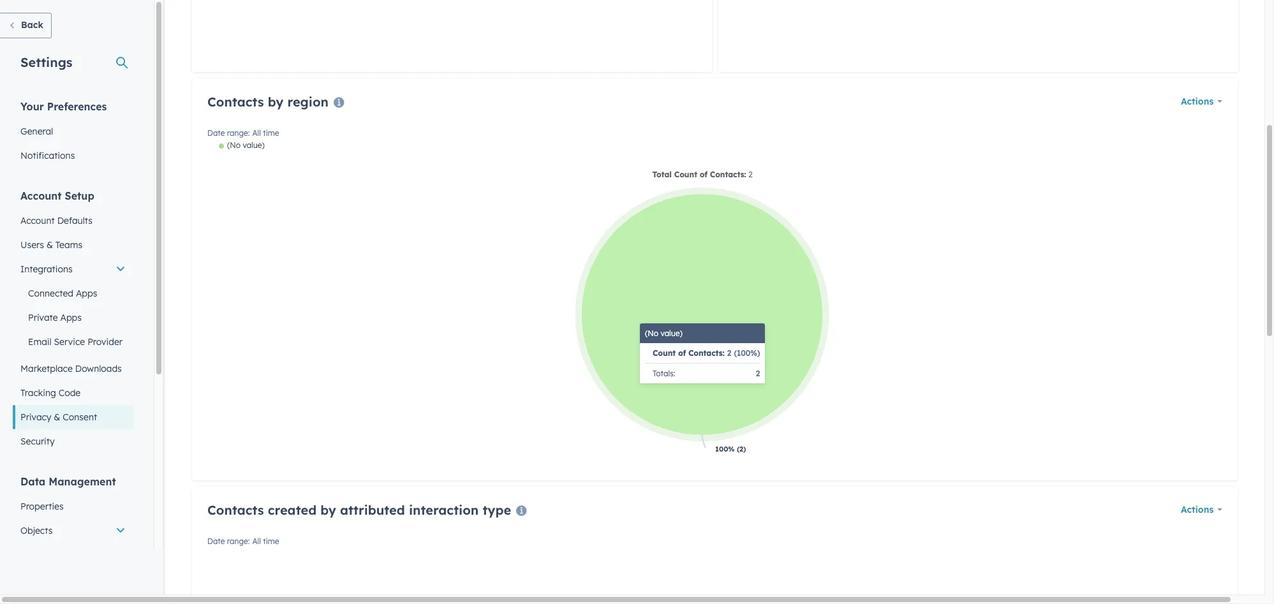 Task type: describe. For each thing, give the bounding box(es) containing it.
general link
[[13, 119, 133, 144]]

defaults
[[57, 215, 92, 226]]

0 horizontal spatial by
[[268, 94, 284, 110]]

properties link
[[13, 494, 133, 519]]

settings
[[20, 54, 72, 70]]

privacy
[[20, 412, 51, 423]]

setup
[[65, 189, 94, 202]]

& for users
[[46, 239, 53, 251]]

data management element
[[13, 475, 133, 591]]

date range: all time for created
[[207, 537, 279, 546]]

date for contacts by region
[[207, 128, 225, 138]]

1 vertical spatial by
[[320, 502, 336, 518]]

tracking code link
[[13, 381, 133, 405]]

tracking
[[20, 387, 56, 399]]

marketplace downloads link
[[13, 357, 133, 381]]

service
[[54, 336, 85, 348]]

connected apps
[[28, 288, 97, 299]]

apps for connected apps
[[76, 288, 97, 299]]

privacy & consent
[[20, 412, 97, 423]]

users & teams link
[[13, 233, 133, 257]]

tracking code
[[20, 387, 81, 399]]

back
[[21, 19, 43, 31]]

interaction
[[409, 502, 479, 518]]

time for created
[[263, 537, 279, 546]]

your
[[20, 100, 44, 113]]

management
[[49, 475, 116, 488]]

email service provider
[[28, 336, 122, 348]]

security link
[[13, 429, 133, 454]]

actions button for contacts created by attributed interaction type
[[1181, 501, 1222, 519]]

provider
[[87, 336, 122, 348]]

your preferences
[[20, 100, 107, 113]]

interactive chart image
[[207, 140, 1222, 465]]

region
[[287, 94, 329, 110]]

all for created
[[252, 537, 261, 546]]

properties
[[20, 501, 64, 512]]

toggle series visibility region
[[219, 140, 265, 150]]

(2)
[[737, 445, 746, 454]]

type
[[483, 502, 511, 518]]

privacy & consent link
[[13, 405, 133, 429]]

notifications link
[[13, 144, 133, 168]]

marketplace
[[20, 363, 73, 375]]

contacts created by attributed interaction type
[[207, 502, 511, 518]]

data management
[[20, 475, 116, 488]]

account defaults
[[20, 215, 92, 226]]

marketplace downloads
[[20, 363, 122, 375]]

users & teams
[[20, 239, 82, 251]]

& for privacy
[[54, 412, 60, 423]]

notifications
[[20, 150, 75, 161]]



Task type: locate. For each thing, give the bounding box(es) containing it.
account setup element
[[13, 189, 133, 454]]

contacts for contacts by region
[[207, 94, 264, 110]]

1 vertical spatial actions button
[[1181, 501, 1222, 519]]

0 vertical spatial &
[[46, 239, 53, 251]]

contacts left 'created'
[[207, 502, 264, 518]]

security
[[20, 436, 55, 447]]

2 time from the top
[[263, 537, 279, 546]]

2 actions button from the top
[[1181, 501, 1222, 519]]

1 horizontal spatial by
[[320, 502, 336, 518]]

back link
[[0, 13, 52, 38]]

data
[[20, 475, 45, 488]]

1 vertical spatial date
[[207, 537, 225, 546]]

1 vertical spatial date range: all time
[[207, 537, 279, 546]]

actions for contacts created by attributed interaction type
[[1181, 504, 1214, 516]]

contacts up toggle series visibility region
[[207, 94, 264, 110]]

all
[[252, 128, 261, 138], [252, 537, 261, 546]]

account
[[20, 189, 62, 202], [20, 215, 55, 226]]

integrations button
[[13, 257, 133, 281]]

0 vertical spatial time
[[263, 128, 279, 138]]

account setup
[[20, 189, 94, 202]]

private apps
[[28, 312, 82, 323]]

apps up service
[[60, 312, 82, 323]]

1 all from the top
[[252, 128, 261, 138]]

actions button
[[1181, 93, 1222, 110], [1181, 501, 1222, 519]]

contacts by region
[[207, 94, 329, 110]]

2 date range: all time from the top
[[207, 537, 279, 546]]

date for contacts created by attributed interaction type
[[207, 537, 225, 546]]

account up the users
[[20, 215, 55, 226]]

date range: all time
[[207, 128, 279, 138], [207, 537, 279, 546]]

0 vertical spatial actions button
[[1181, 93, 1222, 110]]

actions
[[1181, 96, 1214, 107], [1181, 504, 1214, 516]]

integrations
[[20, 263, 73, 275]]

account for account defaults
[[20, 215, 55, 226]]

connected apps link
[[13, 281, 133, 306]]

date range: all time for by
[[207, 128, 279, 138]]

1 account from the top
[[20, 189, 62, 202]]

1 date from the top
[[207, 128, 225, 138]]

time down 'created'
[[263, 537, 279, 546]]

apps
[[76, 288, 97, 299], [60, 312, 82, 323]]

0 vertical spatial by
[[268, 94, 284, 110]]

1 vertical spatial &
[[54, 412, 60, 423]]

2 date from the top
[[207, 537, 225, 546]]

private
[[28, 312, 58, 323]]

created
[[268, 502, 317, 518]]

attributed
[[340, 502, 405, 518]]

by right 'created'
[[320, 502, 336, 518]]

1 actions from the top
[[1181, 96, 1214, 107]]

& inside 'link'
[[54, 412, 60, 423]]

1 vertical spatial actions
[[1181, 504, 1214, 516]]

general
[[20, 126, 53, 137]]

objects
[[20, 525, 53, 537]]

connected
[[28, 288, 73, 299]]

consent
[[63, 412, 97, 423]]

1 vertical spatial time
[[263, 537, 279, 546]]

by left the region in the left top of the page
[[268, 94, 284, 110]]

date range: all time up toggle series visibility region
[[207, 128, 279, 138]]

contacts
[[207, 94, 264, 110], [207, 502, 264, 518]]

0 vertical spatial account
[[20, 189, 62, 202]]

account for account setup
[[20, 189, 62, 202]]

1 vertical spatial apps
[[60, 312, 82, 323]]

private apps link
[[13, 306, 133, 330]]

account defaults link
[[13, 209, 133, 233]]

users
[[20, 239, 44, 251]]

by
[[268, 94, 284, 110], [320, 502, 336, 518]]

your preferences element
[[13, 100, 133, 168]]

1 vertical spatial range:
[[227, 537, 250, 546]]

&
[[46, 239, 53, 251], [54, 412, 60, 423]]

1 horizontal spatial &
[[54, 412, 60, 423]]

0 vertical spatial contacts
[[207, 94, 264, 110]]

preferences
[[47, 100, 107, 113]]

time
[[263, 128, 279, 138], [263, 537, 279, 546]]

& right the users
[[46, 239, 53, 251]]

time down contacts by region
[[263, 128, 279, 138]]

100%
[[715, 445, 735, 454]]

email
[[28, 336, 51, 348]]

1 vertical spatial account
[[20, 215, 55, 226]]

apps for private apps
[[60, 312, 82, 323]]

email service provider link
[[13, 330, 133, 354]]

objects button
[[13, 519, 133, 543]]

1 vertical spatial contacts
[[207, 502, 264, 518]]

range: for by
[[227, 128, 250, 138]]

contacts for contacts created by attributed interaction type
[[207, 502, 264, 518]]

0 vertical spatial apps
[[76, 288, 97, 299]]

1 actions button from the top
[[1181, 93, 1222, 110]]

2 all from the top
[[252, 537, 261, 546]]

2 account from the top
[[20, 215, 55, 226]]

range: for created
[[227, 537, 250, 546]]

100% (2)
[[715, 445, 746, 454]]

2 range: from the top
[[227, 537, 250, 546]]

time for by
[[263, 128, 279, 138]]

1 vertical spatial all
[[252, 537, 261, 546]]

actions button for contacts by region
[[1181, 93, 1222, 110]]

account up account defaults
[[20, 189, 62, 202]]

0 vertical spatial range:
[[227, 128, 250, 138]]

0 vertical spatial all
[[252, 128, 261, 138]]

apps up the private apps link
[[76, 288, 97, 299]]

code
[[58, 387, 81, 399]]

1 date range: all time from the top
[[207, 128, 279, 138]]

0 vertical spatial date range: all time
[[207, 128, 279, 138]]

1 range: from the top
[[227, 128, 250, 138]]

0 vertical spatial actions
[[1181, 96, 1214, 107]]

2 actions from the top
[[1181, 504, 1214, 516]]

0 horizontal spatial &
[[46, 239, 53, 251]]

downloads
[[75, 363, 122, 375]]

date range: all time down 'created'
[[207, 537, 279, 546]]

1 contacts from the top
[[207, 94, 264, 110]]

actions for contacts by region
[[1181, 96, 1214, 107]]

0 vertical spatial date
[[207, 128, 225, 138]]

date
[[207, 128, 225, 138], [207, 537, 225, 546]]

2 contacts from the top
[[207, 502, 264, 518]]

& right privacy
[[54, 412, 60, 423]]

teams
[[55, 239, 82, 251]]

all for by
[[252, 128, 261, 138]]

range:
[[227, 128, 250, 138], [227, 537, 250, 546]]

1 time from the top
[[263, 128, 279, 138]]



Task type: vqa. For each thing, say whether or not it's contained in the screenshot.
Recently Updated Apps "link"
no



